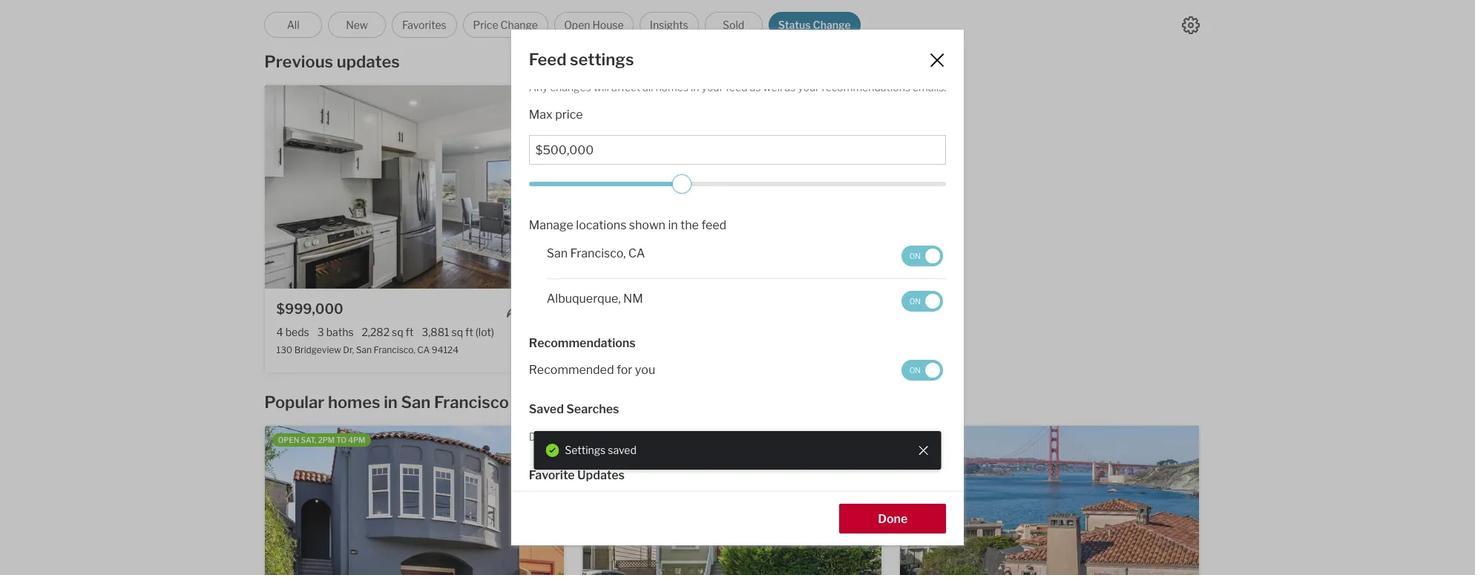 Task type: describe. For each thing, give the bounding box(es) containing it.
change for price change
[[501, 19, 538, 31]]

favorite updates
[[529, 468, 625, 482]]

popular
[[264, 393, 325, 412]]

albuquerque, nm
[[547, 291, 643, 305]]

house
[[593, 19, 624, 31]]

3 photo of 687 london st, san francisco, ca 94112 image from the left
[[564, 426, 863, 575]]

4pm
[[348, 436, 365, 445]]

1 vertical spatial will
[[662, 430, 677, 443]]

any
[[529, 81, 548, 94]]

emails
[[757, 430, 788, 443]]

3d
[[678, 95, 688, 104]]

also
[[680, 430, 699, 443]]

4
[[277, 326, 283, 338]]

2,282 sq ft
[[362, 326, 414, 338]]

0 vertical spatial saved
[[596, 430, 625, 443]]

1 vertical spatial francisco,
[[374, 345, 415, 356]]

3 photo of 1847 29th ave, san francisco, ca 94122 image from the left
[[882, 85, 1181, 289]]

3 for 3 baths
[[317, 326, 324, 338]]

ft for 3,881 sq ft (lot)
[[465, 326, 473, 338]]

recommendations
[[529, 336, 636, 350]]

3 photo of 540 el camino del mar st, san francisco, ca 94121 image from the left
[[1200, 426, 1475, 575]]

feed settings
[[529, 50, 634, 69]]

max
[[529, 107, 553, 121]]

1 photo of 540 el camino del mar st, san francisco, ca 94121 image from the left
[[601, 426, 901, 575]]

1 photo of 3941 23rd st, san francisco, ca 94114 image from the left
[[283, 426, 583, 575]]

well
[[763, 81, 783, 94]]

francisco,
[[680, 345, 734, 356]]

san for popular homes in san francisco
[[401, 393, 431, 412]]

updates
[[337, 52, 400, 71]]

nm
[[623, 291, 643, 305]]

open
[[278, 436, 299, 445]]

1 vertical spatial feed
[[702, 218, 727, 232]]

New radio
[[328, 12, 386, 38]]

$999,000
[[277, 301, 343, 317]]

status change
[[778, 19, 851, 31]]

previous
[[264, 52, 333, 71]]

any changes will affect all homes in your feed as well as your recommendations emails.
[[529, 81, 946, 94]]

29th
[[618, 345, 637, 356]]

1 vertical spatial affect
[[702, 430, 731, 443]]

2 photo of 687 london st, san francisco, ca 94112 image from the left
[[265, 426, 564, 575]]

94124
[[432, 345, 459, 356]]

3 beds
[[594, 326, 627, 338]]

ft for 2,282 sq ft
[[406, 326, 414, 338]]

san for 130 bridgeview dr, san francisco, ca 94124
[[356, 345, 372, 356]]

130 bridgeview dr, san francisco, ca 94124
[[277, 345, 459, 356]]

ca for 130 bridgeview dr, san francisco, ca 94124
[[417, 345, 430, 356]]

sold
[[723, 19, 745, 31]]

francisco
[[434, 393, 509, 412]]

recommended
[[529, 363, 614, 377]]

beds for 3 beds
[[603, 326, 627, 338]]

2pm
[[318, 436, 335, 445]]

settings saved
[[565, 444, 637, 457]]

saved searches
[[529, 402, 619, 416]]

0 vertical spatial francisco,
[[570, 246, 626, 260]]

your right well
[[798, 81, 820, 94]]

0 vertical spatial homes
[[656, 81, 689, 94]]

your up 3d walkthrough
[[702, 81, 723, 94]]

2 photo of 1847 29th ave, san francisco, ca 94122 image from the left
[[583, 85, 882, 289]]

1 photo of 1847 29th ave, san francisco, ca 94122 image from the left
[[283, 85, 583, 289]]

0 horizontal spatial will
[[594, 81, 609, 94]]

deleting
[[529, 430, 570, 443]]

All radio
[[264, 12, 322, 38]]

2,282
[[362, 326, 390, 338]]

bridgeview
[[294, 345, 341, 356]]

open
[[564, 19, 590, 31]]

dr,
[[343, 345, 354, 356]]

Favorites radio
[[392, 12, 457, 38]]

saved
[[529, 402, 564, 416]]

manage locations shown in the feed
[[529, 218, 727, 232]]

3 for 3 beds
[[594, 326, 601, 338]]

3 photo of 130 bridgeview dr, san francisco, ca 94124 image from the left
[[564, 85, 863, 289]]

sat,
[[301, 436, 316, 445]]

3d walkthrough
[[678, 95, 751, 104]]

done button
[[840, 504, 946, 533]]

favorite
[[529, 468, 575, 482]]

1 vertical spatial in
[[668, 218, 678, 232]]

previous updates
[[264, 52, 400, 71]]

sq for 2,282
[[392, 326, 403, 338]]

recommended for you
[[529, 363, 655, 377]]

insights
[[650, 19, 689, 31]]

and
[[791, 430, 809, 443]]

updates
[[577, 468, 625, 482]]

2 photo of 130 bridgeview dr, san francisco, ca 94124 image from the left
[[265, 85, 564, 289]]

the
[[681, 218, 699, 232]]

favorite button checkbox
[[533, 301, 552, 320]]

san
[[659, 345, 678, 356]]



Task type: vqa. For each thing, say whether or not it's contained in the screenshot.
Settings saved SECTION
yes



Task type: locate. For each thing, give the bounding box(es) containing it.
3,881 sq ft (lot)
[[422, 326, 494, 338]]

saved up 'settings saved'
[[596, 430, 625, 443]]

your up settings
[[572, 430, 594, 443]]

walkthrough
[[690, 95, 751, 104]]

beds right 4
[[285, 326, 309, 338]]

price change
[[473, 19, 538, 31]]

open sat, 2pm to 4pm
[[278, 436, 365, 445]]

photo of 540 el camino del mar st, san francisco, ca 94121 image
[[601, 426, 901, 575], [900, 426, 1200, 575], [1200, 426, 1475, 575]]

for
[[617, 363, 633, 377]]

(lot)
[[476, 326, 494, 338]]

homes up 4pm
[[328, 393, 380, 412]]

Max price input text field
[[536, 143, 940, 157]]

max price
[[529, 107, 583, 121]]

beds for 4 beds
[[285, 326, 309, 338]]

0 vertical spatial feed
[[726, 81, 748, 94]]

0 horizontal spatial 3
[[317, 326, 324, 338]]

sq for 3,881
[[452, 326, 463, 338]]

1847
[[594, 345, 616, 356]]

2 horizontal spatial in
[[691, 81, 700, 94]]

1 3 from the left
[[317, 326, 324, 338]]

will left 'also' in the left of the page
[[662, 430, 677, 443]]

in down 130 bridgeview dr, san francisco, ca 94124
[[384, 393, 398, 412]]

2 photo of 3941 23rd st, san francisco, ca 94114 image from the left
[[583, 426, 882, 575]]

settings
[[570, 50, 634, 69]]

ft
[[406, 326, 414, 338], [465, 326, 473, 338]]

as
[[750, 81, 761, 94], [785, 81, 796, 94]]

homes up the 3d
[[656, 81, 689, 94]]

1 as from the left
[[750, 81, 761, 94]]

1 change from the left
[[501, 19, 538, 31]]

1 vertical spatial san
[[356, 345, 372, 356]]

Price Change radio
[[463, 12, 548, 38]]

your left emails
[[733, 430, 755, 443]]

0 horizontal spatial san
[[356, 345, 372, 356]]

1 horizontal spatial as
[[785, 81, 796, 94]]

3 baths
[[317, 326, 354, 338]]

san
[[547, 246, 568, 260], [356, 345, 372, 356], [401, 393, 431, 412]]

sq up the 94124
[[452, 326, 463, 338]]

price
[[555, 107, 583, 121]]

will
[[594, 81, 609, 94], [662, 430, 677, 443]]

albuquerque,
[[547, 291, 621, 305]]

change for status change
[[813, 19, 851, 31]]

favorites
[[402, 19, 447, 31]]

ca left 94122
[[735, 345, 748, 356]]

1 photo of 130 bridgeview dr, san francisco, ca 94124 image from the left
[[0, 85, 265, 289]]

status
[[778, 19, 811, 31]]

0 vertical spatial san
[[547, 246, 568, 260]]

1 horizontal spatial affect
[[702, 430, 731, 443]]

all
[[287, 19, 299, 31]]

0 horizontal spatial beds
[[285, 326, 309, 338]]

1 horizontal spatial sq
[[452, 326, 463, 338]]

Max price slider range field
[[529, 174, 946, 193]]

in
[[691, 81, 700, 94], [668, 218, 678, 232], [384, 393, 398, 412]]

1 vertical spatial homes
[[328, 393, 380, 412]]

1 horizontal spatial will
[[662, 430, 677, 443]]

1 beds from the left
[[285, 326, 309, 338]]

photo of 687 london st, san francisco, ca 94112 image
[[0, 426, 265, 575], [265, 426, 564, 575], [564, 426, 863, 575]]

affect
[[611, 81, 641, 94], [702, 430, 731, 443]]

open house
[[564, 19, 624, 31]]

1 photo of 687 london st, san francisco, ca 94112 image from the left
[[0, 426, 265, 575]]

0 horizontal spatial ca
[[417, 345, 430, 356]]

francisco,
[[570, 246, 626, 260], [374, 345, 415, 356]]

in up 3d walkthrough
[[691, 81, 700, 94]]

beds up 1847
[[603, 326, 627, 338]]

ave,
[[639, 345, 657, 356]]

1 horizontal spatial 3
[[594, 326, 601, 338]]

option group
[[264, 12, 861, 38]]

ca for 1847 29th ave, san francisco, ca 94122
[[735, 345, 748, 356]]

0 horizontal spatial homes
[[328, 393, 380, 412]]

francisco, down "2,282 sq ft"
[[374, 345, 415, 356]]

deleting your saved search will also affect your emails and notifications.
[[529, 430, 874, 443]]

affect right 'also' in the left of the page
[[702, 430, 731, 443]]

feed right the
[[702, 218, 727, 232]]

recommendations
[[822, 81, 911, 94]]

change inside option
[[501, 19, 538, 31]]

san right dr,
[[356, 345, 372, 356]]

san down manage at the top left of the page
[[547, 246, 568, 260]]

popular homes in san francisco
[[264, 393, 509, 412]]

option group containing all
[[264, 12, 861, 38]]

1 horizontal spatial change
[[813, 19, 851, 31]]

locations
[[576, 218, 627, 232]]

2 vertical spatial in
[[384, 393, 398, 412]]

new
[[346, 19, 368, 31]]

1 horizontal spatial ca
[[628, 246, 645, 260]]

3 up 1847
[[594, 326, 601, 338]]

sq right 2,282
[[392, 326, 403, 338]]

$1,288,000
[[594, 301, 671, 317]]

change inside radio
[[813, 19, 851, 31]]

Status Change radio
[[769, 12, 861, 38]]

2 vertical spatial san
[[401, 393, 431, 412]]

2 horizontal spatial ca
[[735, 345, 748, 356]]

settings saved section
[[534, 431, 942, 470]]

4 beds
[[277, 326, 309, 338]]

price
[[473, 19, 498, 31]]

to
[[336, 436, 347, 445]]

0 horizontal spatial in
[[384, 393, 398, 412]]

2 3 from the left
[[594, 326, 601, 338]]

ft left "3,881"
[[406, 326, 414, 338]]

0 horizontal spatial sq
[[392, 326, 403, 338]]

settings
[[565, 444, 606, 457]]

Open House radio
[[554, 12, 634, 38]]

as right well
[[785, 81, 796, 94]]

1 horizontal spatial ft
[[465, 326, 473, 338]]

notifications.
[[811, 430, 874, 443]]

1 horizontal spatial homes
[[656, 81, 689, 94]]

change right status
[[813, 19, 851, 31]]

2 change from the left
[[813, 19, 851, 31]]

3 up the bridgeview
[[317, 326, 324, 338]]

2 as from the left
[[785, 81, 796, 94]]

0 horizontal spatial francisco,
[[374, 345, 415, 356]]

1 ft from the left
[[406, 326, 414, 338]]

1 horizontal spatial beds
[[603, 326, 627, 338]]

will down settings
[[594, 81, 609, 94]]

change right price
[[501, 19, 538, 31]]

2 sq from the left
[[452, 326, 463, 338]]

1 horizontal spatial in
[[668, 218, 678, 232]]

saved down 'search'
[[608, 444, 637, 457]]

done
[[878, 512, 908, 526]]

saved
[[596, 430, 625, 443], [608, 444, 637, 457]]

ft left (lot)
[[465, 326, 473, 338]]

emails.
[[913, 81, 946, 94]]

as left well
[[750, 81, 761, 94]]

0 vertical spatial affect
[[611, 81, 641, 94]]

2 ft from the left
[[465, 326, 473, 338]]

beds
[[285, 326, 309, 338], [603, 326, 627, 338]]

affect left all
[[611, 81, 641, 94]]

shown
[[629, 218, 666, 232]]

feed up walkthrough
[[726, 81, 748, 94]]

Insights radio
[[640, 12, 699, 38]]

3
[[317, 326, 324, 338], [594, 326, 601, 338]]

favorite button image
[[533, 301, 552, 320]]

0 vertical spatial in
[[691, 81, 700, 94]]

ca down manage locations shown in the feed
[[628, 246, 645, 260]]

1 horizontal spatial francisco,
[[570, 246, 626, 260]]

2 beds from the left
[[603, 326, 627, 338]]

feed
[[529, 50, 567, 69]]

searches
[[566, 402, 619, 416]]

3 photo of 3941 23rd st, san francisco, ca 94114 image from the left
[[882, 426, 1181, 575]]

photo of 1847 29th ave, san francisco, ca 94122 image
[[283, 85, 583, 289], [583, 85, 882, 289], [882, 85, 1181, 289]]

1 vertical spatial saved
[[608, 444, 637, 457]]

photo of 3941 23rd st, san francisco, ca 94114 image
[[283, 426, 583, 575], [583, 426, 882, 575], [882, 426, 1181, 575]]

san francisco, ca
[[547, 246, 645, 260]]

saved inside section
[[608, 444, 637, 457]]

1 horizontal spatial san
[[401, 393, 431, 412]]

homes
[[656, 81, 689, 94], [328, 393, 380, 412]]

1 sq from the left
[[392, 326, 403, 338]]

change
[[501, 19, 538, 31], [813, 19, 851, 31]]

changes
[[550, 81, 591, 94]]

0 horizontal spatial affect
[[611, 81, 641, 94]]

94122
[[750, 345, 776, 356]]

manage
[[529, 218, 574, 232]]

0 horizontal spatial ft
[[406, 326, 414, 338]]

all
[[643, 81, 653, 94]]

ca
[[628, 246, 645, 260], [417, 345, 430, 356], [735, 345, 748, 356]]

1847 29th ave, san francisco, ca 94122
[[594, 345, 776, 356]]

ca down "3,881"
[[417, 345, 430, 356]]

Sold radio
[[705, 12, 763, 38]]

3,881
[[422, 326, 449, 338]]

san left francisco
[[401, 393, 431, 412]]

sq
[[392, 326, 403, 338], [452, 326, 463, 338]]

photo of 130 bridgeview dr, san francisco, ca 94124 image
[[0, 85, 265, 289], [265, 85, 564, 289], [564, 85, 863, 289]]

baths
[[326, 326, 354, 338]]

francisco, down locations
[[570, 246, 626, 260]]

0 horizontal spatial as
[[750, 81, 761, 94]]

130
[[277, 345, 293, 356]]

0 horizontal spatial change
[[501, 19, 538, 31]]

2 horizontal spatial san
[[547, 246, 568, 260]]

search
[[627, 430, 659, 443]]

you
[[635, 363, 655, 377]]

your
[[702, 81, 723, 94], [798, 81, 820, 94], [572, 430, 594, 443], [733, 430, 755, 443]]

0 vertical spatial will
[[594, 81, 609, 94]]

2 photo of 540 el camino del mar st, san francisco, ca 94121 image from the left
[[900, 426, 1200, 575]]

in left the
[[668, 218, 678, 232]]



